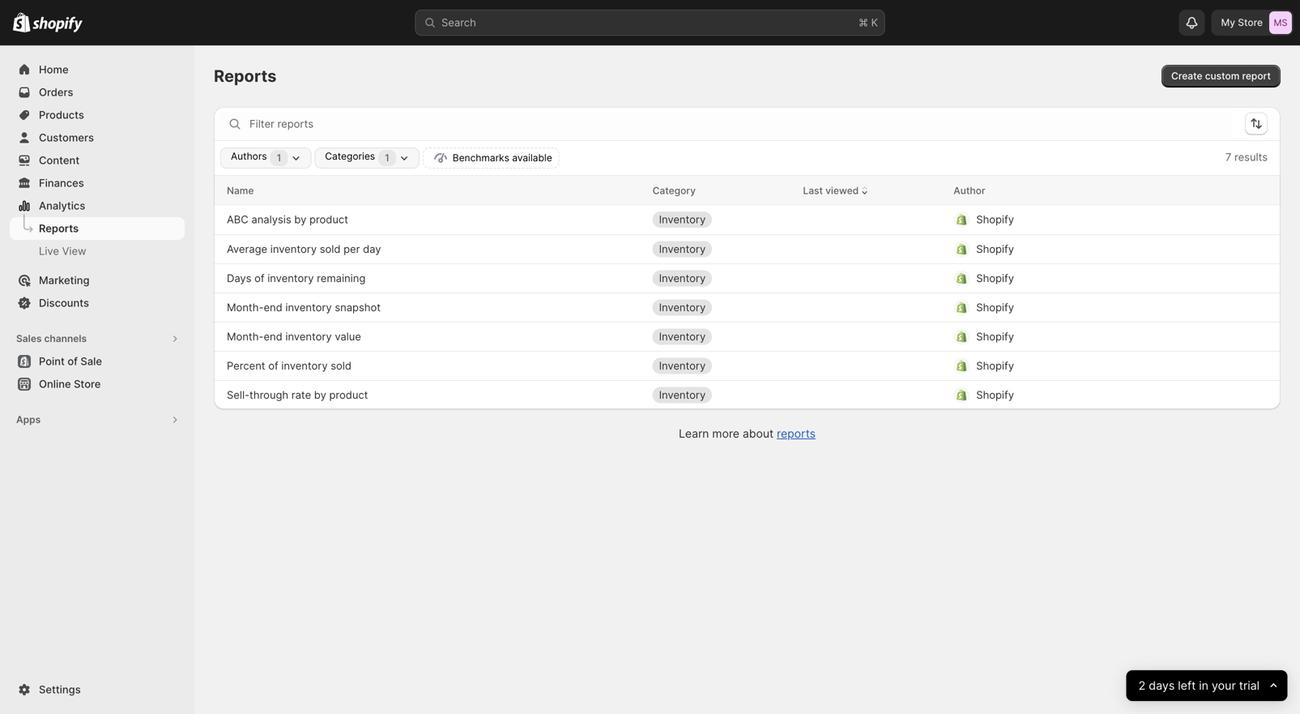 Task type: describe. For each thing, give the bounding box(es) containing it.
⌘ k
[[859, 16, 879, 29]]

1 vertical spatial product
[[329, 389, 368, 401]]

category button
[[653, 182, 696, 199]]

last
[[804, 185, 823, 196]]

inventory for remaining
[[268, 272, 314, 284]]

inventory for average inventory sold per day
[[659, 243, 706, 255]]

live
[[39, 245, 59, 257]]

percent of inventory sold link
[[227, 358, 352, 374]]

viewed
[[826, 185, 859, 196]]

shopify cell for month-end inventory snapshot
[[954, 295, 1229, 321]]

inventory for abc analysis by product
[[659, 213, 706, 226]]

learn
[[679, 427, 709, 440]]

row containing month-end inventory value
[[214, 322, 1281, 351]]

row containing percent of inventory sold
[[214, 351, 1281, 380]]

discounts link
[[10, 292, 185, 314]]

row containing abc analysis by product
[[214, 205, 1281, 234]]

inventory for sold
[[281, 359, 328, 372]]

your
[[1212, 679, 1236, 693]]

customers
[[39, 131, 94, 144]]

inventory for month-end inventory snapshot
[[659, 301, 706, 314]]

1 vertical spatial sold
[[331, 359, 352, 372]]

products link
[[10, 104, 185, 126]]

shopify for month-end inventory snapshot
[[977, 301, 1015, 314]]

sold inside 'link'
[[320, 243, 341, 255]]

reports link
[[777, 427, 816, 440]]

0 vertical spatial product
[[310, 213, 348, 226]]

1 vertical spatial reports
[[39, 222, 79, 235]]

my store
[[1222, 17, 1264, 28]]

end for month-end inventory snapshot
[[264, 301, 283, 314]]

of for percent
[[268, 359, 279, 372]]

inventory cell for sell-through rate by product
[[653, 382, 791, 408]]

online store button
[[0, 373, 195, 396]]

1 vertical spatial by
[[314, 389, 327, 401]]

orders link
[[10, 81, 185, 104]]

live view link
[[10, 240, 185, 263]]

0 vertical spatial by
[[294, 213, 307, 226]]

abc analysis by product
[[227, 213, 348, 226]]

shopify cell for days of inventory remaining
[[954, 265, 1229, 291]]

value
[[335, 330, 361, 343]]

view
[[62, 245, 86, 257]]

inventory for value
[[286, 330, 332, 343]]

2
[[1139, 679, 1146, 693]]

customers link
[[10, 126, 185, 149]]

of for point
[[68, 355, 78, 368]]

search
[[442, 16, 476, 29]]

1 for categories
[[385, 152, 390, 164]]

products
[[39, 109, 84, 121]]

of for days
[[255, 272, 265, 284]]

about
[[743, 427, 774, 440]]

my store image
[[1270, 11, 1293, 34]]

7 results
[[1226, 151, 1268, 163]]

2 days left in your trial
[[1139, 679, 1260, 693]]

last viewed
[[804, 185, 859, 196]]

month-end inventory snapshot link
[[227, 299, 381, 316]]

row containing month-end inventory snapshot
[[214, 293, 1281, 322]]

month-end inventory value link
[[227, 329, 361, 345]]

month- for month-end inventory snapshot
[[227, 301, 264, 314]]

inventory cell for month-end inventory value
[[653, 324, 791, 350]]

month-end inventory value
[[227, 330, 361, 343]]

live view
[[39, 245, 86, 257]]

⌘
[[859, 16, 869, 29]]

row containing average inventory sold per day
[[214, 234, 1281, 263]]

online
[[39, 378, 71, 390]]

more
[[713, 427, 740, 440]]

average inventory sold per day link
[[227, 241, 381, 257]]

point
[[39, 355, 65, 368]]

shopify for average inventory sold per day
[[977, 243, 1015, 255]]

shopify cell for average inventory sold per day
[[954, 236, 1229, 262]]

create
[[1172, 70, 1203, 82]]

rate
[[292, 389, 311, 401]]

benchmarks available
[[453, 152, 553, 164]]

sell-through rate by product
[[227, 389, 368, 401]]

shopify image
[[33, 17, 83, 33]]

days of inventory remaining
[[227, 272, 366, 284]]

shopify image
[[13, 13, 30, 32]]

sales
[[16, 333, 42, 344]]

shopify cell for sell-through rate by product
[[954, 382, 1229, 408]]

point of sale
[[39, 355, 102, 368]]

Filter reports text field
[[250, 111, 1233, 137]]

shopify for month-end inventory value
[[977, 330, 1015, 343]]

content link
[[10, 149, 185, 172]]

abc
[[227, 213, 249, 226]]

store for my store
[[1239, 17, 1264, 28]]



Task type: vqa. For each thing, say whether or not it's contained in the screenshot.
the bottommost THE BY
yes



Task type: locate. For each thing, give the bounding box(es) containing it.
1 right authors
[[277, 152, 281, 164]]

7 shopify cell from the top
[[954, 382, 1229, 408]]

5 inventory cell from the top
[[653, 324, 791, 350]]

sold
[[320, 243, 341, 255], [331, 359, 352, 372]]

0 horizontal spatial by
[[294, 213, 307, 226]]

inventory cell for abc analysis by product
[[653, 207, 791, 233]]

3 inventory from the top
[[659, 272, 706, 284]]

0 horizontal spatial of
[[68, 355, 78, 368]]

inventory cell for percent of inventory sold
[[653, 353, 791, 379]]

6 row from the top
[[214, 322, 1281, 351]]

3 inventory cell from the top
[[653, 265, 791, 291]]

shopify for percent of inventory sold
[[977, 359, 1015, 372]]

0 vertical spatial sold
[[320, 243, 341, 255]]

row
[[214, 176, 1281, 205], [214, 205, 1281, 234], [214, 234, 1281, 263], [214, 263, 1281, 293], [214, 293, 1281, 322], [214, 322, 1281, 351], [214, 351, 1281, 380], [214, 380, 1281, 409]]

learn more about reports
[[679, 427, 816, 440]]

channels
[[44, 333, 87, 344]]

shopify cell for month-end inventory value
[[954, 324, 1229, 350]]

store right my
[[1239, 17, 1264, 28]]

custom
[[1206, 70, 1240, 82]]

marketing link
[[10, 269, 185, 292]]

reports
[[214, 66, 277, 86], [39, 222, 79, 235]]

inventory
[[659, 213, 706, 226], [659, 243, 706, 255], [659, 272, 706, 284], [659, 301, 706, 314], [659, 330, 706, 343], [659, 359, 706, 372], [659, 389, 706, 401]]

row containing sell-through rate by product
[[214, 380, 1281, 409]]

6 inventory cell from the top
[[653, 353, 791, 379]]

abc analysis by product link
[[227, 212, 348, 228]]

reports down analytics
[[39, 222, 79, 235]]

2 row from the top
[[214, 205, 1281, 234]]

0 horizontal spatial reports
[[39, 222, 79, 235]]

report
[[1243, 70, 1272, 82]]

1 vertical spatial month-
[[227, 330, 264, 343]]

end
[[264, 301, 283, 314], [264, 330, 283, 343]]

trial
[[1240, 679, 1260, 693]]

inventory down days of inventory remaining link
[[286, 301, 332, 314]]

4 shopify cell from the top
[[954, 295, 1229, 321]]

list of reports table
[[214, 176, 1281, 409]]

inventory cell for days of inventory remaining
[[653, 265, 791, 291]]

store inside button
[[74, 378, 101, 390]]

reports up authors
[[214, 66, 277, 86]]

product up per
[[310, 213, 348, 226]]

7 shopify from the top
[[977, 389, 1015, 401]]

of right "days"
[[255, 272, 265, 284]]

my
[[1222, 17, 1236, 28]]

inventory up rate
[[281, 359, 328, 372]]

k
[[872, 16, 879, 29]]

create custom report button
[[1162, 65, 1281, 88]]

analytics
[[39, 199, 85, 212]]

3 shopify from the top
[[977, 272, 1015, 284]]

1 month- from the top
[[227, 301, 264, 314]]

reports
[[777, 427, 816, 440]]

content
[[39, 154, 80, 167]]

5 row from the top
[[214, 293, 1281, 322]]

5 shopify cell from the top
[[954, 324, 1229, 350]]

last viewed button
[[804, 178, 871, 203]]

0 horizontal spatial store
[[74, 378, 101, 390]]

average inventory sold per day
[[227, 243, 381, 255]]

through
[[250, 389, 289, 401]]

shopify
[[977, 213, 1015, 226], [977, 243, 1015, 255], [977, 272, 1015, 284], [977, 301, 1015, 314], [977, 330, 1015, 343], [977, 359, 1015, 372], [977, 389, 1015, 401]]

month- for month-end inventory value
[[227, 330, 264, 343]]

inventory for sell-through rate by product
[[659, 389, 706, 401]]

settings
[[39, 683, 81, 696]]

name button
[[227, 182, 254, 199]]

2 end from the top
[[264, 330, 283, 343]]

of right percent
[[268, 359, 279, 372]]

orders
[[39, 86, 73, 98]]

sell-
[[227, 389, 250, 401]]

4 inventory cell from the top
[[653, 295, 791, 321]]

0 vertical spatial reports
[[214, 66, 277, 86]]

1 end from the top
[[264, 301, 283, 314]]

shopify for abc analysis by product
[[977, 213, 1015, 226]]

3 row from the top
[[214, 234, 1281, 263]]

2 horizontal spatial of
[[268, 359, 279, 372]]

6 shopify from the top
[[977, 359, 1015, 372]]

store down "sale"
[[74, 378, 101, 390]]

results
[[1235, 151, 1268, 163]]

remaining
[[317, 272, 366, 284]]

2 shopify from the top
[[977, 243, 1015, 255]]

7 inventory from the top
[[659, 389, 706, 401]]

snapshot
[[335, 301, 381, 314]]

category
[[653, 185, 696, 196]]

left
[[1178, 679, 1196, 693]]

shopify cell for abc analysis by product
[[954, 207, 1229, 233]]

2 1 from the left
[[385, 152, 390, 164]]

1
[[277, 152, 281, 164], [385, 152, 390, 164]]

finances link
[[10, 172, 185, 195]]

7
[[1226, 151, 1232, 163]]

discounts
[[39, 297, 89, 309]]

marketing
[[39, 274, 90, 287]]

home
[[39, 63, 69, 76]]

author button
[[954, 182, 986, 199]]

month- inside month-end inventory snapshot 'link'
[[227, 301, 264, 314]]

settings link
[[10, 678, 185, 701]]

inventory up days of inventory remaining
[[271, 243, 317, 255]]

0 vertical spatial store
[[1239, 17, 1264, 28]]

of left "sale"
[[68, 355, 78, 368]]

available
[[512, 152, 553, 164]]

inventory down month-end inventory snapshot 'link'
[[286, 330, 332, 343]]

2 shopify cell from the top
[[954, 236, 1229, 262]]

1 vertical spatial store
[[74, 378, 101, 390]]

inventory
[[271, 243, 317, 255], [268, 272, 314, 284], [286, 301, 332, 314], [286, 330, 332, 343], [281, 359, 328, 372]]

product
[[310, 213, 348, 226], [329, 389, 368, 401]]

store
[[1239, 17, 1264, 28], [74, 378, 101, 390]]

end up month-end inventory value
[[264, 301, 283, 314]]

8 row from the top
[[214, 380, 1281, 409]]

shopify cell
[[954, 207, 1229, 233], [954, 236, 1229, 262], [954, 265, 1229, 291], [954, 295, 1229, 321], [954, 324, 1229, 350], [954, 353, 1229, 379], [954, 382, 1229, 408]]

month- inside month-end inventory value link
[[227, 330, 264, 343]]

product right rate
[[329, 389, 368, 401]]

name
[[227, 185, 254, 196]]

0 vertical spatial end
[[264, 301, 283, 314]]

4 row from the top
[[214, 263, 1281, 293]]

end inside 'link'
[[264, 301, 283, 314]]

1 inventory from the top
[[659, 213, 706, 226]]

5 shopify from the top
[[977, 330, 1015, 343]]

2 month- from the top
[[227, 330, 264, 343]]

end for month-end inventory value
[[264, 330, 283, 343]]

1 horizontal spatial 1
[[385, 152, 390, 164]]

sale
[[81, 355, 102, 368]]

1 shopify cell from the top
[[954, 207, 1229, 233]]

1 1 from the left
[[277, 152, 281, 164]]

1 row from the top
[[214, 176, 1281, 205]]

1 shopify from the top
[[977, 213, 1015, 226]]

1 horizontal spatial reports
[[214, 66, 277, 86]]

days
[[227, 272, 252, 284]]

month- up percent
[[227, 330, 264, 343]]

0 vertical spatial month-
[[227, 301, 264, 314]]

1 for authors
[[277, 152, 281, 164]]

per
[[344, 243, 360, 255]]

apps
[[16, 414, 41, 425]]

month- down "days"
[[227, 301, 264, 314]]

benchmarks
[[453, 152, 510, 164]]

6 shopify cell from the top
[[954, 353, 1229, 379]]

analytics link
[[10, 195, 185, 217]]

average
[[227, 243, 268, 255]]

sales channels button
[[10, 327, 185, 350]]

point of sale link
[[10, 350, 185, 373]]

reports link
[[10, 217, 185, 240]]

benchmarks available button
[[423, 148, 560, 169]]

shopify for days of inventory remaining
[[977, 272, 1015, 284]]

1 horizontal spatial by
[[314, 389, 327, 401]]

2 inventory cell from the top
[[653, 236, 791, 262]]

sold left per
[[320, 243, 341, 255]]

row containing days of inventory remaining
[[214, 263, 1281, 293]]

inventory for percent of inventory sold
[[659, 359, 706, 372]]

categories
[[325, 150, 375, 162]]

authors
[[231, 150, 267, 162]]

row containing name
[[214, 176, 1281, 205]]

shopify cell for percent of inventory sold
[[954, 353, 1229, 379]]

2 inventory from the top
[[659, 243, 706, 255]]

sell-through rate by product link
[[227, 387, 368, 403]]

day
[[363, 243, 381, 255]]

analysis
[[252, 213, 291, 226]]

5 inventory from the top
[[659, 330, 706, 343]]

inventory cell for average inventory sold per day
[[653, 236, 791, 262]]

inventory for month-end inventory value
[[659, 330, 706, 343]]

of inside button
[[68, 355, 78, 368]]

inventory for snapshot
[[286, 301, 332, 314]]

percent of inventory sold
[[227, 359, 352, 372]]

inventory for days of inventory remaining
[[659, 272, 706, 284]]

4 inventory from the top
[[659, 301, 706, 314]]

1 inventory cell from the top
[[653, 207, 791, 233]]

end up percent of inventory sold at the left
[[264, 330, 283, 343]]

3 shopify cell from the top
[[954, 265, 1229, 291]]

by right rate
[[314, 389, 327, 401]]

point of sale button
[[0, 350, 195, 373]]

by right analysis
[[294, 213, 307, 226]]

inventory cell
[[653, 207, 791, 233], [653, 236, 791, 262], [653, 265, 791, 291], [653, 295, 791, 321], [653, 324, 791, 350], [653, 353, 791, 379], [653, 382, 791, 408]]

percent
[[227, 359, 265, 372]]

shopify for sell-through rate by product
[[977, 389, 1015, 401]]

home link
[[10, 58, 185, 81]]

0 horizontal spatial 1
[[277, 152, 281, 164]]

1 horizontal spatial store
[[1239, 17, 1264, 28]]

create custom report
[[1172, 70, 1272, 82]]

6 inventory from the top
[[659, 359, 706, 372]]

inventory cell for month-end inventory snapshot
[[653, 295, 791, 321]]

1 horizontal spatial of
[[255, 272, 265, 284]]

sales channels
[[16, 333, 87, 344]]

apps button
[[10, 408, 185, 431]]

of
[[255, 272, 265, 284], [68, 355, 78, 368], [268, 359, 279, 372]]

7 row from the top
[[214, 351, 1281, 380]]

1 vertical spatial end
[[264, 330, 283, 343]]

month-end inventory snapshot
[[227, 301, 381, 314]]

inventory down average inventory sold per day 'link' in the left top of the page
[[268, 272, 314, 284]]

online store
[[39, 378, 101, 390]]

7 inventory cell from the top
[[653, 382, 791, 408]]

days of inventory remaining link
[[227, 270, 366, 287]]

store for online store
[[74, 378, 101, 390]]

4 shopify from the top
[[977, 301, 1015, 314]]

sold down value
[[331, 359, 352, 372]]

1 right categories
[[385, 152, 390, 164]]



